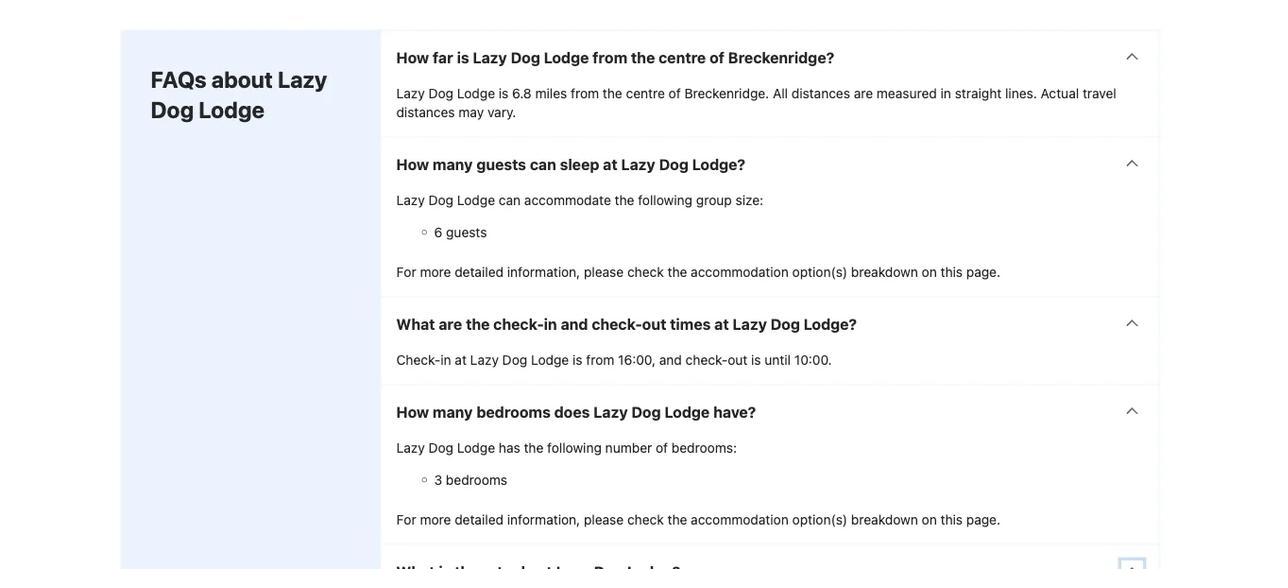 Task type: describe. For each thing, give the bounding box(es) containing it.
group
[[696, 192, 732, 207]]

how for how many bedrooms does lazy dog lodge have?
[[397, 403, 429, 421]]

out inside dropdown button
[[643, 315, 667, 333]]

lodge up 6 guests
[[457, 192, 495, 207]]

how many guests can sleep at lazy dog lodge? button
[[381, 137, 1159, 190]]

1 vertical spatial out
[[728, 352, 748, 367]]

in inside lazy dog lodge is 6.8 miles from the centre of breckenridge. all distances are measured in straight lines. actual travel distances may vary.
[[941, 85, 952, 101]]

what
[[397, 315, 435, 333]]

lines.
[[1006, 85, 1038, 101]]

breckenridge.
[[685, 85, 770, 101]]

1 horizontal spatial at
[[603, 155, 618, 173]]

all
[[773, 85, 788, 101]]

how many guests can sleep at lazy dog lodge?
[[397, 155, 746, 173]]

detailed for guests
[[455, 264, 504, 279]]

for more detailed information, please check the accommodation option(s) breakdown on this page. for dog
[[397, 264, 1001, 279]]

from for miles
[[571, 85, 599, 101]]

lodge inside lazy dog lodge is 6.8 miles from the centre of breckenridge. all distances are measured in straight lines. actual travel distances may vary.
[[457, 85, 495, 101]]

1 vertical spatial and
[[660, 352, 682, 367]]

lodge up does
[[531, 352, 569, 367]]

in inside dropdown button
[[544, 315, 557, 333]]

6
[[434, 224, 443, 240]]

dog inside lazy dog lodge is 6.8 miles from the centre of breckenridge. all distances are measured in straight lines. actual travel distances may vary.
[[429, 85, 454, 101]]

0 horizontal spatial lodge?
[[693, 155, 746, 173]]

may
[[459, 104, 484, 120]]

accommodation for how many bedrooms does lazy dog lodge have?
[[691, 511, 789, 527]]

dog inside faqs about lazy dog lodge
[[151, 96, 194, 122]]

until
[[765, 352, 791, 367]]

page. for how many guests can sleep at lazy dog lodge?
[[967, 264, 1001, 279]]

2 horizontal spatial at
[[715, 315, 729, 333]]

straight
[[955, 85, 1002, 101]]

2 vertical spatial in
[[441, 352, 451, 367]]

miles
[[535, 85, 567, 101]]

0 vertical spatial following
[[638, 192, 693, 207]]

guests inside dropdown button
[[477, 155, 527, 173]]

6 guests
[[434, 224, 487, 240]]

2 vertical spatial at
[[455, 352, 467, 367]]

for for how many bedrooms does lazy dog lodge have?
[[397, 511, 417, 527]]

how far is lazy dog lodge from the centre of breckenridge? button
[[381, 31, 1159, 84]]

how for how far is lazy dog lodge from the centre of breckenridge?
[[397, 48, 429, 66]]

1 horizontal spatial check-
[[592, 315, 643, 333]]

more for how many guests can sleep at lazy dog lodge?
[[420, 264, 451, 279]]

number
[[606, 439, 652, 455]]

is inside lazy dog lodge is 6.8 miles from the centre of breckenridge. all distances are measured in straight lines. actual travel distances may vary.
[[499, 85, 509, 101]]

page. for how many bedrooms does lazy dog lodge have?
[[967, 511, 1001, 527]]

1 vertical spatial guests
[[446, 224, 487, 240]]

are inside dropdown button
[[439, 315, 462, 333]]

check for lodge
[[628, 511, 664, 527]]

are inside lazy dog lodge is 6.8 miles from the centre of breckenridge. all distances are measured in straight lines. actual travel distances may vary.
[[854, 85, 873, 101]]

6.8
[[512, 85, 532, 101]]

3
[[434, 472, 442, 487]]

dog up until
[[771, 315, 800, 333]]

lazy dog lodge is 6.8 miles from the centre of breckenridge. all distances are measured in straight lines. actual travel distances may vary.
[[397, 85, 1117, 120]]

for for how many guests can sleep at lazy dog lodge?
[[397, 264, 417, 279]]

lodge up 3 bedrooms
[[457, 439, 495, 455]]

can for sleep
[[530, 155, 557, 173]]

travel
[[1083, 85, 1117, 101]]

size:
[[736, 192, 764, 207]]

sleep
[[560, 155, 600, 173]]

on for how many guests can sleep at lazy dog lodge?
[[922, 264, 937, 279]]

of for breckenridge.
[[669, 85, 681, 101]]

faqs
[[151, 66, 207, 92]]

has
[[499, 439, 521, 455]]

how far is lazy dog lodge from the centre of breckenridge?
[[397, 48, 835, 66]]

more for how many bedrooms does lazy dog lodge have?
[[420, 511, 451, 527]]

dog up 6
[[429, 192, 454, 207]]

actual
[[1041, 85, 1080, 101]]

lodge up miles
[[544, 48, 589, 66]]

accommodate
[[525, 192, 611, 207]]

many for guests
[[433, 155, 473, 173]]

check for lazy
[[628, 264, 664, 279]]

how many bedrooms does lazy dog lodge have?
[[397, 403, 757, 421]]

2 vertical spatial from
[[586, 352, 615, 367]]

on for how many bedrooms does lazy dog lodge have?
[[922, 511, 937, 527]]

please for lazy
[[584, 511, 624, 527]]

breckenridge?
[[729, 48, 835, 66]]



Task type: locate. For each thing, give the bounding box(es) containing it.
from
[[593, 48, 628, 66], [571, 85, 599, 101], [586, 352, 615, 367]]

bedrooms right 3
[[446, 472, 508, 487]]

1 vertical spatial please
[[584, 511, 624, 527]]

faqs about lazy dog lodge
[[151, 66, 327, 122]]

0 vertical spatial out
[[643, 315, 667, 333]]

1 vertical spatial page.
[[967, 511, 1001, 527]]

1 please from the top
[[584, 264, 624, 279]]

information, for can
[[507, 264, 581, 279]]

bedrooms up "has"
[[477, 403, 551, 421]]

1 vertical spatial in
[[544, 315, 557, 333]]

how many bedrooms does lazy dog lodge have? button
[[381, 385, 1159, 438]]

can for accommodate
[[499, 192, 521, 207]]

1 vertical spatial breakdown
[[852, 511, 919, 527]]

accommodation
[[691, 264, 789, 279], [691, 511, 789, 527]]

2 more from the top
[[420, 511, 451, 527]]

is inside dropdown button
[[457, 48, 469, 66]]

lodge up bedrooms:
[[665, 403, 710, 421]]

0 horizontal spatial out
[[643, 315, 667, 333]]

1 vertical spatial how
[[397, 155, 429, 173]]

centre down how far is lazy dog lodge from the centre of breckenridge?
[[626, 85, 665, 101]]

of inside dropdown button
[[710, 48, 725, 66]]

lazy inside faqs about lazy dog lodge
[[278, 66, 327, 92]]

lodge? up 10:00.
[[804, 315, 857, 333]]

0 horizontal spatial distances
[[397, 104, 455, 120]]

centre
[[659, 48, 706, 66], [626, 85, 665, 101]]

does
[[555, 403, 590, 421]]

1 vertical spatial distances
[[397, 104, 455, 120]]

of
[[710, 48, 725, 66], [669, 85, 681, 101], [656, 439, 668, 455]]

2 page. from the top
[[967, 511, 1001, 527]]

detailed for bedrooms
[[455, 511, 504, 527]]

at right check-
[[455, 352, 467, 367]]

option(s) for how many guests can sleep at lazy dog lodge?
[[793, 264, 848, 279]]

3 how from the top
[[397, 403, 429, 421]]

from for lodge
[[593, 48, 628, 66]]

lazy inside lazy dog lodge is 6.8 miles from the centre of breckenridge. all distances are measured in straight lines. actual travel distances may vary.
[[397, 85, 425, 101]]

1 vertical spatial for
[[397, 511, 417, 527]]

are right what
[[439, 315, 462, 333]]

2 this from the top
[[941, 511, 963, 527]]

from inside lazy dog lodge is 6.8 miles from the centre of breckenridge. all distances are measured in straight lines. actual travel distances may vary.
[[571, 85, 599, 101]]

0 vertical spatial of
[[710, 48, 725, 66]]

information, down lazy dog lodge has the following number of bedrooms:
[[507, 511, 581, 527]]

centre inside lazy dog lodge is 6.8 miles from the centre of breckenridge. all distances are measured in straight lines. actual travel distances may vary.
[[626, 85, 665, 101]]

1 detailed from the top
[[455, 264, 504, 279]]

far
[[433, 48, 453, 66]]

0 vertical spatial page.
[[967, 264, 1001, 279]]

from inside dropdown button
[[593, 48, 628, 66]]

at
[[603, 155, 618, 173], [715, 315, 729, 333], [455, 352, 467, 367]]

1 vertical spatial more
[[420, 511, 451, 527]]

dog up 3
[[429, 439, 454, 455]]

information,
[[507, 264, 581, 279], [507, 511, 581, 527]]

centre for breckenridge?
[[659, 48, 706, 66]]

lodge inside faqs about lazy dog lodge
[[199, 96, 265, 122]]

lazy dog lodge has the following number of bedrooms:
[[397, 439, 737, 455]]

0 vertical spatial breakdown
[[852, 264, 919, 279]]

0 vertical spatial on
[[922, 264, 937, 279]]

lodge? up group
[[693, 155, 746, 173]]

is left until
[[752, 352, 761, 367]]

guests
[[477, 155, 527, 173], [446, 224, 487, 240]]

0 vertical spatial in
[[941, 85, 952, 101]]

0 vertical spatial more
[[420, 264, 451, 279]]

0 vertical spatial check
[[628, 264, 664, 279]]

accordion control element
[[380, 30, 1160, 569]]

for more detailed information, please check the accommodation option(s) breakdown on this page.
[[397, 264, 1001, 279], [397, 511, 1001, 527]]

bedrooms:
[[672, 439, 737, 455]]

guests down vary.
[[477, 155, 527, 173]]

many inside how many bedrooms does lazy dog lodge have? dropdown button
[[433, 403, 473, 421]]

can
[[530, 155, 557, 173], [499, 192, 521, 207]]

1 horizontal spatial lodge?
[[804, 315, 857, 333]]

2 accommodation from the top
[[691, 511, 789, 527]]

is
[[457, 48, 469, 66], [499, 85, 509, 101], [573, 352, 583, 367], [752, 352, 761, 367]]

2 many from the top
[[433, 403, 473, 421]]

0 vertical spatial this
[[941, 264, 963, 279]]

lodge down about
[[199, 96, 265, 122]]

are left the measured
[[854, 85, 873, 101]]

distances left 'may'
[[397, 104, 455, 120]]

lazy dog lodge can accommodate the following group size:
[[397, 192, 764, 207]]

2 for more detailed information, please check the accommodation option(s) breakdown on this page. from the top
[[397, 511, 1001, 527]]

is left 6.8
[[499, 85, 509, 101]]

0 vertical spatial centre
[[659, 48, 706, 66]]

10:00.
[[795, 352, 832, 367]]

detailed
[[455, 264, 504, 279], [455, 511, 504, 527]]

2 horizontal spatial in
[[941, 85, 952, 101]]

for
[[397, 264, 417, 279], [397, 511, 417, 527]]

following
[[638, 192, 693, 207], [547, 439, 602, 455]]

0 vertical spatial for more detailed information, please check the accommodation option(s) breakdown on this page.
[[397, 264, 1001, 279]]

centre for breckenridge.
[[626, 85, 665, 101]]

1 vertical spatial accommodation
[[691, 511, 789, 527]]

breakdown for how many guests can sleep at lazy dog lodge?
[[852, 264, 919, 279]]

out
[[643, 315, 667, 333], [728, 352, 748, 367]]

many for bedrooms
[[433, 403, 473, 421]]

option(s)
[[793, 264, 848, 279], [793, 511, 848, 527]]

accommodation down bedrooms:
[[691, 511, 789, 527]]

information, for does
[[507, 511, 581, 527]]

1 horizontal spatial and
[[660, 352, 682, 367]]

0 vertical spatial accommodation
[[691, 264, 789, 279]]

1 vertical spatial centre
[[626, 85, 665, 101]]

1 vertical spatial bedrooms
[[446, 472, 508, 487]]

0 vertical spatial are
[[854, 85, 873, 101]]

1 vertical spatial of
[[669, 85, 681, 101]]

breakdown
[[852, 264, 919, 279], [852, 511, 919, 527]]

0 horizontal spatial are
[[439, 315, 462, 333]]

out left until
[[728, 352, 748, 367]]

following down "how many bedrooms does lazy dog lodge have?"
[[547, 439, 602, 455]]

1 for more detailed information, please check the accommodation option(s) breakdown on this page. from the top
[[397, 264, 1001, 279]]

0 vertical spatial distances
[[792, 85, 851, 101]]

vary.
[[488, 104, 516, 120]]

check
[[628, 264, 664, 279], [628, 511, 664, 527]]

and up check-in at lazy dog lodge is from 16:00, and check-out is until 10:00.
[[561, 315, 588, 333]]

0 horizontal spatial check-
[[494, 315, 544, 333]]

page.
[[967, 264, 1001, 279], [967, 511, 1001, 527]]

lodge up 'may'
[[457, 85, 495, 101]]

accommodation up what are the check-in and check-out times at lazy dog lodge? dropdown button
[[691, 264, 789, 279]]

more down 3
[[420, 511, 451, 527]]

1 vertical spatial at
[[715, 315, 729, 333]]

many
[[433, 155, 473, 173], [433, 403, 473, 421]]

1 horizontal spatial are
[[854, 85, 873, 101]]

distances
[[792, 85, 851, 101], [397, 104, 455, 120]]

1 vertical spatial detailed
[[455, 511, 504, 527]]

1 accommodation from the top
[[691, 264, 789, 279]]

0 vertical spatial how
[[397, 48, 429, 66]]

is up "how many bedrooms does lazy dog lodge have?"
[[573, 352, 583, 367]]

1 on from the top
[[922, 264, 937, 279]]

1 horizontal spatial in
[[544, 315, 557, 333]]

1 breakdown from the top
[[852, 264, 919, 279]]

1 check from the top
[[628, 264, 664, 279]]

please
[[584, 264, 624, 279], [584, 511, 624, 527]]

1 vertical spatial for more detailed information, please check the accommodation option(s) breakdown on this page.
[[397, 511, 1001, 527]]

1 vertical spatial option(s)
[[793, 511, 848, 527]]

dog up number
[[632, 403, 661, 421]]

2 breakdown from the top
[[852, 511, 919, 527]]

more
[[420, 264, 451, 279], [420, 511, 451, 527]]

out left 'times'
[[643, 315, 667, 333]]

at right 'times'
[[715, 315, 729, 333]]

0 vertical spatial guests
[[477, 155, 527, 173]]

can left accommodate at left top
[[499, 192, 521, 207]]

distances right all at the right top
[[792, 85, 851, 101]]

0 horizontal spatial in
[[441, 352, 451, 367]]

check-
[[494, 315, 544, 333], [592, 315, 643, 333], [686, 352, 728, 367]]

2 please from the top
[[584, 511, 624, 527]]

1 vertical spatial this
[[941, 511, 963, 527]]

can inside dropdown button
[[530, 155, 557, 173]]

2 vertical spatial how
[[397, 403, 429, 421]]

1 for from the top
[[397, 264, 417, 279]]

what are the check-in and check-out times at lazy dog lodge?
[[397, 315, 857, 333]]

1 vertical spatial check
[[628, 511, 664, 527]]

1 page. from the top
[[967, 264, 1001, 279]]

for more detailed information, please check the accommodation option(s) breakdown on this page. up 'times'
[[397, 264, 1001, 279]]

1 horizontal spatial following
[[638, 192, 693, 207]]

1 this from the top
[[941, 264, 963, 279]]

for more detailed information, please check the accommodation option(s) breakdown on this page. for have?
[[397, 511, 1001, 527]]

is right far
[[457, 48, 469, 66]]

1 horizontal spatial can
[[530, 155, 557, 173]]

1 vertical spatial lodge?
[[804, 315, 857, 333]]

many down check-
[[433, 403, 473, 421]]

in
[[941, 85, 952, 101], [544, 315, 557, 333], [441, 352, 451, 367]]

please for sleep
[[584, 264, 624, 279]]

the inside lazy dog lodge is 6.8 miles from the centre of breckenridge. all distances are measured in straight lines. actual travel distances may vary.
[[603, 85, 623, 101]]

dog down far
[[429, 85, 454, 101]]

2 how from the top
[[397, 155, 429, 173]]

1 more from the top
[[420, 264, 451, 279]]

many down 'may'
[[433, 155, 473, 173]]

on
[[922, 264, 937, 279], [922, 511, 937, 527]]

the
[[631, 48, 655, 66], [603, 85, 623, 101], [615, 192, 635, 207], [668, 264, 688, 279], [466, 315, 490, 333], [524, 439, 544, 455], [668, 511, 688, 527]]

0 vertical spatial for
[[397, 264, 417, 279]]

0 horizontal spatial can
[[499, 192, 521, 207]]

how for how many guests can sleep at lazy dog lodge?
[[397, 155, 429, 173]]

centre inside how far is lazy dog lodge from the centre of breckenridge? dropdown button
[[659, 48, 706, 66]]

of for breckenridge?
[[710, 48, 725, 66]]

bedrooms
[[477, 403, 551, 421], [446, 472, 508, 487]]

and
[[561, 315, 588, 333], [660, 352, 682, 367]]

dog down breckenridge.
[[659, 155, 689, 173]]

2 horizontal spatial check-
[[686, 352, 728, 367]]

about
[[212, 66, 273, 92]]

0 vertical spatial please
[[584, 264, 624, 279]]

1 vertical spatial can
[[499, 192, 521, 207]]

1 vertical spatial following
[[547, 439, 602, 455]]

times
[[670, 315, 711, 333]]

of inside lazy dog lodge is 6.8 miles from the centre of breckenridge. all distances are measured in straight lines. actual travel distances may vary.
[[669, 85, 681, 101]]

check up what are the check-in and check-out times at lazy dog lodge?
[[628, 264, 664, 279]]

dog
[[511, 48, 540, 66], [429, 85, 454, 101], [151, 96, 194, 122], [659, 155, 689, 173], [429, 192, 454, 207], [771, 315, 800, 333], [503, 352, 528, 367], [632, 403, 661, 421], [429, 439, 454, 455]]

information, down accommodate at left top
[[507, 264, 581, 279]]

0 vertical spatial at
[[603, 155, 618, 173]]

1 vertical spatial from
[[571, 85, 599, 101]]

and inside dropdown button
[[561, 315, 588, 333]]

dog up 6.8
[[511, 48, 540, 66]]

3 bedrooms
[[434, 472, 508, 487]]

2 detailed from the top
[[455, 511, 504, 527]]

lodge?
[[693, 155, 746, 173], [804, 315, 857, 333]]

0 vertical spatial and
[[561, 315, 588, 333]]

2 on from the top
[[922, 511, 937, 527]]

centre up breckenridge.
[[659, 48, 706, 66]]

0 horizontal spatial and
[[561, 315, 588, 333]]

1 information, from the top
[[507, 264, 581, 279]]

please down number
[[584, 511, 624, 527]]

check down number
[[628, 511, 664, 527]]

1 vertical spatial many
[[433, 403, 473, 421]]

option(s) for how many bedrooms does lazy dog lodge have?
[[793, 511, 848, 527]]

0 horizontal spatial at
[[455, 352, 467, 367]]

lazy
[[473, 48, 507, 66], [278, 66, 327, 92], [397, 85, 425, 101], [621, 155, 656, 173], [397, 192, 425, 207], [733, 315, 767, 333], [470, 352, 499, 367], [594, 403, 628, 421], [397, 439, 425, 455]]

breakdown for how many bedrooms does lazy dog lodge have?
[[852, 511, 919, 527]]

0 vertical spatial can
[[530, 155, 557, 173]]

accommodation for how many guests can sleep at lazy dog lodge?
[[691, 264, 789, 279]]

this for how many bedrooms does lazy dog lodge have?
[[941, 511, 963, 527]]

and right 16:00,
[[660, 352, 682, 367]]

of left breckenridge.
[[669, 85, 681, 101]]

detailed down 6 guests
[[455, 264, 504, 279]]

1 vertical spatial are
[[439, 315, 462, 333]]

1 option(s) from the top
[[793, 264, 848, 279]]

check-
[[397, 352, 441, 367]]

this
[[941, 264, 963, 279], [941, 511, 963, 527]]

0 horizontal spatial following
[[547, 439, 602, 455]]

0 vertical spatial detailed
[[455, 264, 504, 279]]

of right number
[[656, 439, 668, 455]]

of up breckenridge.
[[710, 48, 725, 66]]

2 for from the top
[[397, 511, 417, 527]]

dog up "how many bedrooms does lazy dog lodge have?"
[[503, 352, 528, 367]]

0 vertical spatial option(s)
[[793, 264, 848, 279]]

have?
[[714, 403, 757, 421]]

1 horizontal spatial distances
[[792, 85, 851, 101]]

2 vertical spatial of
[[656, 439, 668, 455]]

many inside "how many guests can sleep at lazy dog lodge?" dropdown button
[[433, 155, 473, 173]]

measured
[[877, 85, 937, 101]]

how
[[397, 48, 429, 66], [397, 155, 429, 173], [397, 403, 429, 421]]

following left group
[[638, 192, 693, 207]]

16:00,
[[618, 352, 656, 367]]

0 vertical spatial information,
[[507, 264, 581, 279]]

guests right 6
[[446, 224, 487, 240]]

1 many from the top
[[433, 155, 473, 173]]

2 information, from the top
[[507, 511, 581, 527]]

2 option(s) from the top
[[793, 511, 848, 527]]

1 vertical spatial on
[[922, 511, 937, 527]]

are
[[854, 85, 873, 101], [439, 315, 462, 333]]

more down 6
[[420, 264, 451, 279]]

can left sleep
[[530, 155, 557, 173]]

at right sleep
[[603, 155, 618, 173]]

0 vertical spatial bedrooms
[[477, 403, 551, 421]]

check-in at lazy dog lodge is from 16:00, and check-out is until 10:00.
[[397, 352, 832, 367]]

0 vertical spatial from
[[593, 48, 628, 66]]

1 vertical spatial information,
[[507, 511, 581, 527]]

1 horizontal spatial out
[[728, 352, 748, 367]]

0 vertical spatial lodge?
[[693, 155, 746, 173]]

detailed down 3 bedrooms
[[455, 511, 504, 527]]

this for how many guests can sleep at lazy dog lodge?
[[941, 264, 963, 279]]

for more detailed information, please check the accommodation option(s) breakdown on this page. down bedrooms:
[[397, 511, 1001, 527]]

bedrooms inside dropdown button
[[477, 403, 551, 421]]

2 check from the top
[[628, 511, 664, 527]]

0 vertical spatial many
[[433, 155, 473, 173]]

lodge
[[544, 48, 589, 66], [457, 85, 495, 101], [199, 96, 265, 122], [457, 192, 495, 207], [531, 352, 569, 367], [665, 403, 710, 421], [457, 439, 495, 455]]

1 how from the top
[[397, 48, 429, 66]]

dog down faqs
[[151, 96, 194, 122]]

what are the check-in and check-out times at lazy dog lodge? button
[[381, 297, 1159, 350]]

please up what are the check-in and check-out times at lazy dog lodge?
[[584, 264, 624, 279]]



Task type: vqa. For each thing, say whether or not it's contained in the screenshot.
OPTION(S) associated with How many guests can sleep at Lazy Dog Lodge?
yes



